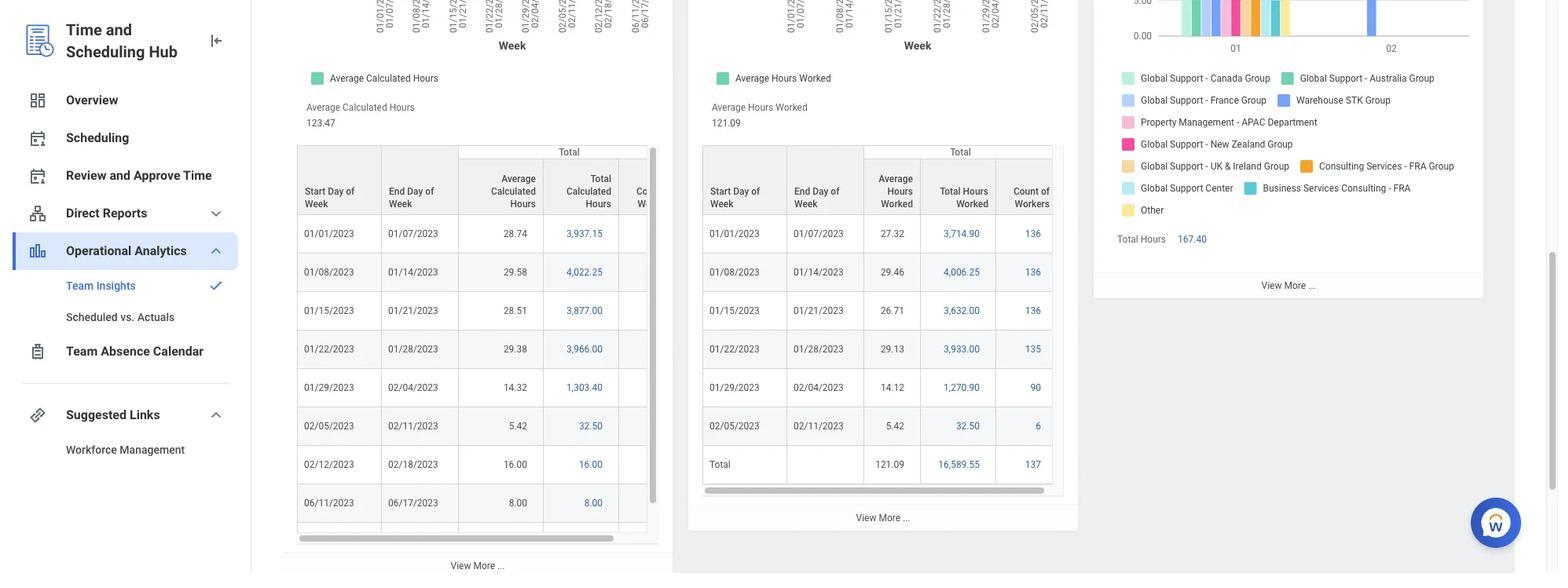 Task type: describe. For each thing, give the bounding box(es) containing it.
calendar
[[153, 344, 204, 359]]

count of workers for worked
[[1014, 186, 1050, 210]]

workers for hours
[[638, 199, 673, 210]]

14.12
[[881, 383, 905, 394]]

row containing 02/12/2023
[[297, 446, 681, 485]]

suggested links
[[66, 408, 160, 423]]

average calculated hours 123.47
[[307, 102, 415, 129]]

29.38 button
[[504, 343, 530, 356]]

total hours
[[1118, 234, 1166, 245]]

123.47
[[307, 118, 335, 129]]

worked for average hours worked
[[881, 199, 913, 210]]

average for average calculated hours
[[502, 174, 536, 185]]

135
[[1025, 344, 1041, 355]]

workforce management
[[66, 444, 185, 457]]

1 16.00 button from the left
[[504, 459, 530, 472]]

start day of week column header for 121.09
[[703, 145, 788, 216]]

123.47 button
[[307, 117, 338, 130]]

week for start day of week column header associated with 123.47
[[305, 199, 328, 210]]

direct reports
[[66, 206, 147, 221]]

time and scheduling hub
[[66, 20, 178, 61]]

count of workers image for 1,303.40
[[626, 382, 674, 395]]

total hours worked button
[[921, 160, 996, 215]]

0 horizontal spatial view more ...
[[451, 561, 505, 572]]

insights
[[96, 280, 136, 292]]

average for average hours worked 121.09
[[712, 102, 746, 113]]

suggested links button
[[13, 397, 238, 435]]

scheduled
[[66, 311, 118, 324]]

team absence calendar
[[66, 344, 204, 359]]

chevron down small image
[[207, 242, 226, 261]]

32.50 button for 16,589.55
[[956, 421, 982, 433]]

operational analytics element
[[13, 270, 238, 333]]

review and approve time
[[66, 168, 212, 183]]

1,270.90
[[944, 383, 980, 394]]

01/01/2023 for 123.47
[[304, 229, 354, 240]]

32.50 button for 16.00
[[579, 421, 605, 433]]

row containing 06/11/2023
[[297, 485, 681, 523]]

total inside total hours worked
[[940, 186, 961, 197]]

end for average calculated hours 123.47
[[389, 186, 405, 197]]

06/11/2023
[[304, 498, 354, 509]]

view more ... for weekly average hours worked element
[[856, 513, 911, 524]]

1,303.40 button
[[567, 382, 605, 395]]

view more ... link for weekly average hours worked element
[[688, 505, 1078, 531]]

29.13
[[881, 344, 905, 355]]

team for team absence calendar
[[66, 344, 98, 359]]

count of workers image for 32.50
[[626, 421, 674, 433]]

review and approve time link
[[13, 157, 238, 195]]

136 button for 3,714.90
[[1025, 228, 1044, 241]]

chevron down small image for reports
[[207, 204, 226, 223]]

workforce
[[66, 444, 117, 457]]

management
[[120, 444, 185, 457]]

4,022.25 button
[[567, 266, 605, 279]]

2 vertical spatial view
[[451, 561, 471, 572]]

3,966.00 button
[[567, 343, 605, 356]]

time and scheduling hub element
[[66, 19, 194, 63]]

scheduled vs. actuals
[[66, 311, 175, 324]]

01/29/2023 for 02/12/2023
[[304, 383, 354, 394]]

01/08/2023 for 123.47
[[304, 267, 354, 278]]

01/08/2023 for 121.09
[[710, 267, 760, 278]]

view for weekly average hours worked element
[[856, 513, 877, 524]]

136 for 3,632.00
[[1025, 306, 1041, 317]]

total calculated hours button
[[544, 160, 619, 215]]

average hours worked 121.09
[[712, 102, 808, 129]]

1 16.00 from the left
[[504, 460, 527, 471]]

check image
[[207, 278, 226, 294]]

reports
[[103, 206, 147, 221]]

count of workers image for 3,966.00
[[626, 343, 674, 356]]

3,632.00
[[944, 306, 980, 317]]

1 8.00 button from the left
[[509, 498, 530, 510]]

28.51 button
[[504, 305, 530, 318]]

3,937.15 button
[[567, 228, 605, 241]]

5.42 for 14.32
[[509, 421, 527, 432]]

total inside overtime trending by month element
[[1118, 234, 1139, 245]]

02/05/2023 for total
[[710, 421, 760, 432]]

hub
[[149, 42, 178, 61]]

start for 121.09
[[710, 186, 731, 197]]

hours inside average calculated hours 123.47
[[390, 102, 415, 113]]

total inside "total calculated hours"
[[591, 174, 611, 185]]

29.46 button
[[881, 266, 907, 279]]

count of workers image for 3,937.15
[[626, 228, 674, 241]]

4 day from the left
[[813, 186, 829, 197]]

average calculated hours column header
[[459, 146, 544, 216]]

link image
[[28, 406, 47, 425]]

2 vertical spatial view more ... link
[[283, 553, 673, 574]]

start day of week for 123.47
[[305, 186, 355, 210]]

136 for 4,006.25
[[1025, 267, 1041, 278]]

4,022.25
[[567, 267, 603, 278]]

dashboard image
[[28, 91, 47, 110]]

count of workers for hours
[[637, 186, 673, 210]]

operational analytics button
[[13, 233, 238, 270]]

26.71
[[881, 306, 905, 317]]

week for end day of week column header related to average hours worked 121.09
[[795, 199, 818, 210]]

more for overtime trending by month element
[[1285, 281, 1306, 292]]

3 day from the left
[[733, 186, 749, 197]]

01/07/2023 for average calculated hours
[[388, 229, 438, 240]]

links
[[130, 408, 160, 423]]

6 of from the left
[[1041, 186, 1050, 197]]

02/18/2023
[[388, 460, 438, 471]]

... for view more ... link associated with overtime trending by month element
[[1309, 281, 1316, 292]]

total button for total hours worked
[[865, 146, 1057, 159]]

average hours worked
[[879, 174, 913, 210]]

29.13 button
[[881, 343, 907, 356]]

26.71 button
[[881, 305, 907, 318]]

count of workers image for 4,022.25
[[626, 266, 674, 279]]

start day of week for 121.09
[[710, 186, 760, 210]]

01/29/2023 for total
[[710, 383, 760, 394]]

3,933.00 button
[[944, 343, 982, 356]]

calculated for total calculated hours
[[567, 186, 611, 197]]

6 button
[[1036, 421, 1044, 433]]

29.38
[[504, 344, 527, 355]]

02/12/2023
[[304, 460, 354, 471]]

2 day from the left
[[407, 186, 423, 197]]

navigation pane region
[[0, 0, 252, 574]]

... for view more ... link associated with weekly average hours worked element
[[903, 513, 911, 524]]

32.50 for 16.00
[[579, 421, 603, 432]]

2 vertical spatial ...
[[498, 561, 505, 572]]

team for team insights
[[66, 280, 94, 292]]

27.32 button
[[881, 228, 907, 241]]

167.40 button
[[1178, 233, 1209, 246]]

1 horizontal spatial time
[[183, 168, 212, 183]]

hours inside "total calculated hours"
[[586, 199, 611, 210]]

worked for total hours worked
[[957, 199, 989, 210]]

4,006.25 button
[[944, 266, 982, 279]]

average for average calculated hours 123.47
[[307, 102, 340, 113]]

actuals
[[137, 311, 175, 324]]

01/22/2023 for total
[[710, 344, 760, 355]]

135 button
[[1025, 343, 1044, 356]]

operational
[[66, 244, 132, 259]]

01/28/2023 for 29.38
[[388, 344, 438, 355]]

hours inside "average calculated hours"
[[511, 199, 536, 210]]

direct reports button
[[13, 195, 238, 233]]

3,632.00 button
[[944, 305, 982, 318]]

01/01/2023 for 121.09
[[710, 229, 760, 240]]

2 16.00 from the left
[[579, 460, 603, 471]]

chart image
[[28, 242, 47, 261]]

3,877.00
[[567, 306, 603, 317]]

end day of week column header for average hours worked 121.09
[[788, 145, 865, 216]]

14.12 button
[[881, 382, 907, 395]]

3,877.00 button
[[567, 305, 605, 318]]

end day of week for average calculated hours 123.47
[[389, 186, 434, 210]]

06/17/2023
[[388, 498, 438, 509]]

5.42 for 14.12
[[886, 421, 905, 432]]

01/21/2023 for 26.71
[[794, 306, 844, 317]]

transformation import image
[[207, 31, 226, 50]]

and for time
[[106, 20, 132, 39]]

overtime trending by month element
[[1094, 0, 1484, 299]]

absence
[[101, 344, 150, 359]]

01/14/2023 for 29.58
[[388, 267, 438, 278]]

27.32
[[881, 229, 905, 240]]

calendar user solid image
[[28, 167, 47, 185]]

team insights link
[[13, 270, 238, 302]]

14.32
[[504, 383, 527, 394]]

1 horizontal spatial 121.09
[[876, 460, 905, 471]]

32.50 for 16,589.55
[[956, 421, 980, 432]]

count for calculated
[[637, 186, 662, 197]]

1,270.90 button
[[944, 382, 982, 395]]

average hours worked column header
[[865, 146, 921, 216]]

scheduled vs. actuals link
[[13, 302, 238, 333]]



Task type: locate. For each thing, give the bounding box(es) containing it.
total calculated hours
[[567, 174, 611, 210]]

average inside average hours worked 121.09
[[712, 102, 746, 113]]

1 horizontal spatial 01/08/2023
[[710, 267, 760, 278]]

0 horizontal spatial 32.50
[[579, 421, 603, 432]]

3,933.00
[[944, 344, 980, 355]]

1,303.40
[[567, 383, 603, 394]]

end for average hours worked 121.09
[[795, 186, 810, 197]]

2 end day of week column header from the left
[[788, 145, 865, 216]]

1 count of workers from the left
[[637, 186, 673, 210]]

02/05/2023 inside weekly average hours worked element
[[710, 421, 760, 432]]

0 horizontal spatial calculated
[[343, 102, 387, 113]]

1 horizontal spatial 01/14/2023
[[794, 267, 844, 278]]

start day of week button for 121.09
[[703, 146, 787, 215]]

hours inside average hours worked 121.09
[[748, 102, 774, 113]]

1 01/21/2023 from the left
[[388, 306, 438, 317]]

2 vertical spatial 136
[[1025, 306, 1041, 317]]

1 vertical spatial ...
[[903, 513, 911, 524]]

1 start day of week from the left
[[305, 186, 355, 210]]

chevron down small image right links
[[207, 406, 226, 425]]

0 horizontal spatial 01/08/2023
[[304, 267, 354, 278]]

1 horizontal spatial view more ... link
[[688, 505, 1078, 531]]

1 horizontal spatial 02/04/2023
[[794, 383, 844, 394]]

0 horizontal spatial view
[[451, 561, 471, 572]]

view for overtime trending by month element
[[1262, 281, 1282, 292]]

start day of week button down average hours worked 121.09
[[703, 146, 787, 215]]

cell inside weekly average hours worked element
[[788, 446, 865, 485]]

0 horizontal spatial 121.09
[[712, 118, 741, 129]]

2 32.50 button from the left
[[956, 421, 982, 433]]

hours inside 'average hours worked'
[[888, 186, 913, 197]]

1 01/15/2023 from the left
[[304, 306, 354, 317]]

... inside weekly average hours worked element
[[903, 513, 911, 524]]

2 5.42 button from the left
[[886, 421, 907, 433]]

2 team from the top
[[66, 344, 98, 359]]

1 end from the left
[[389, 186, 405, 197]]

0 horizontal spatial 8.00 button
[[509, 498, 530, 510]]

1 horizontal spatial count of workers
[[1014, 186, 1050, 210]]

1 horizontal spatial end day of week column header
[[788, 145, 865, 216]]

2 136 from the top
[[1025, 267, 1041, 278]]

0 horizontal spatial 02/05/2023
[[304, 421, 354, 432]]

1 end day of week button from the left
[[382, 146, 458, 215]]

time inside time and scheduling hub
[[66, 20, 102, 39]]

1 01/14/2023 from the left
[[388, 267, 438, 278]]

of for 123.47 start day of week popup button
[[346, 186, 355, 197]]

1 02/11/2023 from the left
[[388, 421, 438, 432]]

2 01/01/2023 from the left
[[710, 229, 760, 240]]

1 horizontal spatial 8.00 button
[[584, 498, 605, 510]]

3,937.15
[[567, 229, 603, 240]]

0 horizontal spatial end
[[389, 186, 405, 197]]

01/22/2023 for 02/12/2023
[[304, 344, 354, 355]]

01/29/2023 inside weekly average hours worked element
[[710, 383, 760, 394]]

1 01/22/2023 from the left
[[304, 344, 354, 355]]

worked for average hours worked 121.09
[[776, 102, 808, 113]]

1 32.50 button from the left
[[579, 421, 605, 433]]

of for start day of week popup button corresponding to 121.09
[[752, 186, 760, 197]]

0 vertical spatial 121.09
[[712, 118, 741, 129]]

136 button for 4,006.25
[[1025, 266, 1044, 279]]

2 chevron down small image from the top
[[207, 406, 226, 425]]

2 vertical spatial 136 button
[[1025, 305, 1044, 318]]

count inside weekly average hours worked element
[[1014, 186, 1039, 197]]

calculated for average calculated hours 123.47
[[343, 102, 387, 113]]

136 right 3,714.90 button
[[1025, 229, 1041, 240]]

week for start day of week column header related to 121.09
[[710, 199, 734, 210]]

3,966.00
[[567, 344, 603, 355]]

2 01/08/2023 from the left
[[710, 267, 760, 278]]

167.40
[[1178, 234, 1207, 245]]

1 vertical spatial 121.09 button
[[876, 459, 907, 472]]

02/11/2023 for total
[[794, 421, 844, 432]]

121.09 inside average hours worked 121.09
[[712, 118, 741, 129]]

average inside 'popup button'
[[879, 174, 913, 185]]

01/14/2023 for 29.46
[[794, 267, 844, 278]]

0 horizontal spatial time
[[66, 20, 102, 39]]

average for average hours worked
[[879, 174, 913, 185]]

02/11/2023 for 02/12/2023
[[388, 421, 438, 432]]

0 vertical spatial view
[[1262, 281, 1282, 292]]

start
[[305, 186, 326, 197], [710, 186, 731, 197]]

0 horizontal spatial end day of week
[[389, 186, 434, 210]]

1 horizontal spatial view more ...
[[856, 513, 911, 524]]

2 total button from the left
[[865, 146, 1057, 159]]

count for hours
[[1014, 186, 1039, 197]]

1 horizontal spatial count of workers button
[[997, 160, 1057, 215]]

5.42 down 14.12 button
[[886, 421, 905, 432]]

chevron down small image up chevron down small icon
[[207, 204, 226, 223]]

2 01/15/2023 from the left
[[710, 306, 760, 317]]

count
[[637, 186, 662, 197], [1014, 186, 1039, 197]]

team inside the team insights link
[[66, 280, 94, 292]]

0 vertical spatial view more ... link
[[1094, 273, 1484, 299]]

121.09 button
[[712, 117, 743, 130], [876, 459, 907, 472]]

count of workers button for calculated
[[619, 160, 680, 215]]

0 vertical spatial more
[[1285, 281, 1306, 292]]

and up 'overview' link
[[106, 20, 132, 39]]

1 horizontal spatial start day of week column header
[[703, 145, 788, 216]]

8.00
[[509, 498, 527, 509], [584, 498, 603, 509]]

136 button for 3,632.00
[[1025, 305, 1044, 318]]

review
[[66, 168, 106, 183]]

0 horizontal spatial count of workers button
[[619, 160, 680, 215]]

operational analytics
[[66, 244, 187, 259]]

chevron down small image
[[207, 204, 226, 223], [207, 406, 226, 425]]

average inside "average calculated hours"
[[502, 174, 536, 185]]

view inside overtime trending by month element
[[1262, 281, 1282, 292]]

start day of week column header
[[297, 145, 382, 216], [703, 145, 788, 216]]

5.42 down 14.32 button
[[509, 421, 527, 432]]

0 horizontal spatial view more ... link
[[283, 553, 673, 574]]

01/21/2023 for 28.51
[[388, 306, 438, 317]]

137 button
[[1025, 459, 1044, 472]]

1 horizontal spatial 32.50
[[956, 421, 980, 432]]

total hours worked column header
[[921, 146, 997, 216]]

3 count of workers image from the top
[[626, 305, 674, 318]]

1 horizontal spatial 01/28/2023
[[794, 344, 844, 355]]

1 count from the left
[[637, 186, 662, 197]]

0 horizontal spatial 5.42
[[509, 421, 527, 432]]

4,006.25
[[944, 267, 980, 278]]

average inside average calculated hours 123.47
[[307, 102, 340, 113]]

0 horizontal spatial 121.09 button
[[712, 117, 743, 130]]

01/07/2023
[[388, 229, 438, 240], [794, 229, 844, 240]]

2 vertical spatial more
[[473, 561, 495, 572]]

3 of from the left
[[664, 186, 673, 197]]

32.50 down 1,270.90 button
[[956, 421, 980, 432]]

analytics
[[135, 244, 187, 259]]

count of workers
[[637, 186, 673, 210], [1014, 186, 1050, 210]]

8.00 for second 8.00 button from right
[[509, 498, 527, 509]]

of
[[346, 186, 355, 197], [425, 186, 434, 197], [664, 186, 673, 197], [752, 186, 760, 197], [831, 186, 840, 197], [1041, 186, 1050, 197]]

suggested
[[66, 408, 127, 423]]

1 01/08/2023 from the left
[[304, 267, 354, 278]]

time up overview at top left
[[66, 20, 102, 39]]

scheduling up overview at top left
[[66, 42, 145, 61]]

1 start from the left
[[305, 186, 326, 197]]

0 horizontal spatial end day of week button
[[382, 146, 458, 215]]

0 vertical spatial 136 button
[[1025, 228, 1044, 241]]

3 week from the left
[[710, 199, 734, 210]]

count of workers inside weekly average hours worked element
[[1014, 186, 1050, 210]]

1 horizontal spatial workers
[[1015, 199, 1050, 210]]

29.58
[[504, 267, 527, 278]]

2 32.50 from the left
[[956, 421, 980, 432]]

01/29/2023
[[304, 383, 354, 394], [710, 383, 760, 394]]

0 horizontal spatial 02/04/2023
[[388, 383, 438, 394]]

task timeoff image
[[28, 343, 47, 362]]

5 count of workers image from the top
[[626, 382, 674, 395]]

team up scheduled
[[66, 280, 94, 292]]

4 count of workers image from the top
[[626, 343, 674, 356]]

direct
[[66, 206, 100, 221]]

1 horizontal spatial start day of week button
[[703, 146, 787, 215]]

1 start day of week column header from the left
[[297, 145, 382, 216]]

2 start day of week from the left
[[710, 186, 760, 210]]

1 136 button from the top
[[1025, 228, 1044, 241]]

count of workers right "total calculated hours"
[[637, 186, 673, 210]]

2 vertical spatial view more ...
[[451, 561, 505, 572]]

32.50 inside weekly average hours worked element
[[956, 421, 980, 432]]

1 horizontal spatial 01/15/2023
[[710, 306, 760, 317]]

team absence calendar link
[[13, 333, 238, 371]]

1 01/01/2023 from the left
[[304, 229, 354, 240]]

0 vertical spatial and
[[106, 20, 132, 39]]

0 horizontal spatial 01/29/2023
[[304, 383, 354, 394]]

136 right 4,006.25 button
[[1025, 267, 1041, 278]]

2 01/22/2023 from the left
[[710, 344, 760, 355]]

1 horizontal spatial 01/21/2023
[[794, 306, 844, 317]]

average calculated hours
[[491, 174, 536, 210]]

1 horizontal spatial 01/22/2023
[[710, 344, 760, 355]]

29.58 button
[[504, 266, 530, 279]]

28.74
[[504, 229, 527, 240]]

01/14/2023 inside weekly average hours worked element
[[794, 267, 844, 278]]

start day of week column header for 123.47
[[297, 145, 382, 216]]

3,714.90 button
[[944, 228, 982, 241]]

4 week from the left
[[795, 199, 818, 210]]

2 count of workers from the left
[[1014, 186, 1050, 210]]

1 vertical spatial team
[[66, 344, 98, 359]]

scheduling down overview at top left
[[66, 130, 129, 145]]

02/11/2023 inside weekly average hours worked element
[[794, 421, 844, 432]]

count of workers image
[[626, 228, 674, 241], [626, 266, 674, 279], [626, 305, 674, 318], [626, 343, 674, 356], [626, 382, 674, 395], [626, 421, 674, 433], [626, 459, 674, 472], [626, 498, 674, 510]]

hours
[[390, 102, 415, 113], [748, 102, 774, 113], [888, 186, 913, 197], [963, 186, 989, 197], [511, 199, 536, 210], [586, 199, 611, 210], [1141, 234, 1166, 245]]

time
[[66, 20, 102, 39], [183, 168, 212, 183]]

02/04/2023 up 02/18/2023
[[388, 383, 438, 394]]

0 horizontal spatial 01/21/2023
[[388, 306, 438, 317]]

1 start day of week button from the left
[[298, 146, 381, 215]]

cell
[[788, 446, 865, 485], [297, 523, 382, 562], [382, 523, 459, 562], [459, 523, 544, 562], [544, 523, 619, 562], [619, 523, 681, 562]]

0 horizontal spatial total button
[[459, 146, 680, 159]]

1 32.50 from the left
[[579, 421, 603, 432]]

1 vertical spatial view more ...
[[856, 513, 911, 524]]

2 end day of week button from the left
[[788, 146, 864, 215]]

136 button right 4,006.25 button
[[1025, 266, 1044, 279]]

01/15/2023 inside weekly average hours worked element
[[710, 306, 760, 317]]

2 02/05/2023 from the left
[[710, 421, 760, 432]]

workers right total hours worked
[[1015, 199, 1050, 210]]

end day of week inside weekly average hours worked element
[[795, 186, 840, 210]]

136 button up 135 at right
[[1025, 305, 1044, 318]]

count of workers image for 8.00
[[626, 498, 674, 510]]

more for weekly average hours worked element
[[879, 513, 901, 524]]

5.42 button
[[509, 421, 530, 433], [886, 421, 907, 433]]

01/21/2023
[[388, 306, 438, 317], [794, 306, 844, 317]]

136 button right 3,714.90 button
[[1025, 228, 1044, 241]]

workers right "total calculated hours"
[[638, 199, 673, 210]]

1 horizontal spatial end
[[795, 186, 810, 197]]

0 horizontal spatial 5.42 button
[[509, 421, 530, 433]]

week for end day of week column header related to average calculated hours 123.47
[[389, 199, 412, 210]]

view more ... inside overtime trending by month element
[[1262, 281, 1316, 292]]

02/04/2023
[[388, 383, 438, 394], [794, 383, 844, 394]]

0 horizontal spatial 01/01/2023
[[304, 229, 354, 240]]

3 136 from the top
[[1025, 306, 1041, 317]]

and right review
[[110, 168, 130, 183]]

1 01/28/2023 from the left
[[388, 344, 438, 355]]

1 vertical spatial 121.09
[[876, 460, 905, 471]]

2 horizontal spatial view
[[1262, 281, 1282, 292]]

0 horizontal spatial start day of week column header
[[297, 145, 382, 216]]

team down scheduled
[[66, 344, 98, 359]]

01/28/2023 for 29.13
[[794, 344, 844, 355]]

workers for worked
[[1015, 199, 1050, 210]]

1 scheduling from the top
[[66, 42, 145, 61]]

2 scheduling from the top
[[66, 130, 129, 145]]

16.00
[[504, 460, 527, 471], [579, 460, 603, 471]]

1 chevron down small image from the top
[[207, 204, 226, 223]]

worked inside average hours worked 121.09
[[776, 102, 808, 113]]

workforce management link
[[13, 435, 238, 466]]

1 horizontal spatial worked
[[881, 199, 913, 210]]

time right the approve
[[183, 168, 212, 183]]

overview link
[[13, 82, 238, 119]]

3 136 button from the top
[[1025, 305, 1044, 318]]

1 horizontal spatial count
[[1014, 186, 1039, 197]]

start day of week inside weekly average hours worked element
[[710, 186, 760, 210]]

hours inside overtime trending by month element
[[1141, 234, 1166, 245]]

01/22/2023 inside weekly average hours worked element
[[710, 344, 760, 355]]

1 total button from the left
[[459, 146, 680, 159]]

01/22/2023
[[304, 344, 354, 355], [710, 344, 760, 355]]

1 horizontal spatial more
[[879, 513, 901, 524]]

1 01/07/2023 from the left
[[388, 229, 438, 240]]

end day of week for average hours worked 121.09
[[795, 186, 840, 210]]

0 horizontal spatial start
[[305, 186, 326, 197]]

0 horizontal spatial workers
[[638, 199, 673, 210]]

1 end day of week column header from the left
[[382, 145, 459, 216]]

2 horizontal spatial more
[[1285, 281, 1306, 292]]

32.50 button down 1,303.40 button at the bottom left
[[579, 421, 605, 433]]

90
[[1031, 383, 1041, 394]]

8.00 button
[[509, 498, 530, 510], [584, 498, 605, 510]]

16.00 button down 14.32 button
[[504, 459, 530, 472]]

view team image
[[28, 204, 47, 223]]

5.42 button for 121.09
[[886, 421, 907, 433]]

more inside overtime trending by month element
[[1285, 281, 1306, 292]]

2 of from the left
[[425, 186, 434, 197]]

end day of week button for average hours worked 121.09
[[788, 146, 864, 215]]

1 vertical spatial scheduling
[[66, 130, 129, 145]]

scheduling
[[66, 42, 145, 61], [66, 130, 129, 145]]

1 horizontal spatial total button
[[865, 146, 1057, 159]]

5.42 inside weekly average hours worked element
[[886, 421, 905, 432]]

3,714.90
[[944, 229, 980, 240]]

2 01/29/2023 from the left
[[710, 383, 760, 394]]

weekly average hours worked element
[[688, 0, 1078, 531]]

2 01/14/2023 from the left
[[794, 267, 844, 278]]

view more ... inside weekly average hours worked element
[[856, 513, 911, 524]]

2 horizontal spatial calculated
[[567, 186, 611, 197]]

2 horizontal spatial worked
[[957, 199, 989, 210]]

2 8.00 from the left
[[584, 498, 603, 509]]

1 horizontal spatial view
[[856, 513, 877, 524]]

1 5.42 from the left
[[509, 421, 527, 432]]

total button
[[459, 146, 680, 159], [865, 146, 1057, 159]]

16.00 down 1,303.40 button at the bottom left
[[579, 460, 603, 471]]

1 5.42 button from the left
[[509, 421, 530, 433]]

2 count from the left
[[1014, 186, 1039, 197]]

0 horizontal spatial 32.50 button
[[579, 421, 605, 433]]

0 horizontal spatial count
[[637, 186, 662, 197]]

1 8.00 from the left
[[509, 498, 527, 509]]

136
[[1025, 229, 1041, 240], [1025, 267, 1041, 278], [1025, 306, 1041, 317]]

row containing average hours worked
[[703, 146, 1058, 216]]

01/28/2023 inside weekly average hours worked element
[[794, 344, 844, 355]]

count of workers right total hours worked
[[1014, 186, 1050, 210]]

136 up 135 at right
[[1025, 306, 1041, 317]]

start day of week column header down average hours worked 121.09
[[703, 145, 788, 216]]

average calculated hours button
[[459, 160, 543, 215]]

1 horizontal spatial 121.09 button
[[876, 459, 907, 472]]

2 01/07/2023 from the left
[[794, 229, 844, 240]]

2 horizontal spatial ...
[[1309, 281, 1316, 292]]

end day of week button
[[382, 146, 458, 215], [788, 146, 864, 215]]

0 horizontal spatial 16.00
[[504, 460, 527, 471]]

0 horizontal spatial 16.00 button
[[504, 459, 530, 472]]

2 count of workers button from the left
[[997, 160, 1057, 215]]

28.51
[[504, 306, 527, 317]]

16,589.55 button
[[939, 459, 982, 472]]

01/21/2023 inside weekly average hours worked element
[[794, 306, 844, 317]]

start inside weekly average hours worked element
[[710, 186, 731, 197]]

end inside weekly average hours worked element
[[795, 186, 810, 197]]

01/08/2023
[[304, 267, 354, 278], [710, 267, 760, 278]]

01/07/2023 inside weekly average hours worked element
[[794, 229, 844, 240]]

2 16.00 button from the left
[[579, 459, 605, 472]]

worked inside total hours worked
[[957, 199, 989, 210]]

1 horizontal spatial 02/11/2023
[[794, 421, 844, 432]]

1 vertical spatial and
[[110, 168, 130, 183]]

more
[[1285, 281, 1306, 292], [879, 513, 901, 524], [473, 561, 495, 572]]

16.00 button down 1,303.40 button at the bottom left
[[579, 459, 605, 472]]

2 count of workers image from the top
[[626, 266, 674, 279]]

1 vertical spatial view
[[856, 513, 877, 524]]

calendar user solid image
[[28, 129, 47, 148]]

2 end day of week from the left
[[795, 186, 840, 210]]

2 8.00 button from the left
[[584, 498, 605, 510]]

chevron down small image inside direct reports 'dropdown button'
[[207, 204, 226, 223]]

worked inside 'average hours worked'
[[881, 199, 913, 210]]

total button for total calculated hours
[[459, 146, 680, 159]]

1 workers from the left
[[638, 199, 673, 210]]

4 of from the left
[[752, 186, 760, 197]]

count of workers image for 3,877.00
[[626, 305, 674, 318]]

2 5.42 from the left
[[886, 421, 905, 432]]

1 team from the top
[[66, 280, 94, 292]]

136 for 3,714.90
[[1025, 229, 1041, 240]]

scheduling link
[[13, 119, 238, 157]]

1 vertical spatial 136 button
[[1025, 266, 1044, 279]]

calculated inside total calculated hours popup button
[[567, 186, 611, 197]]

0 horizontal spatial 01/14/2023
[[388, 267, 438, 278]]

5.42 button down 14.32 button
[[509, 421, 530, 433]]

2 horizontal spatial view more ... link
[[1094, 273, 1484, 299]]

count right total hours worked
[[1014, 186, 1039, 197]]

1 136 from the top
[[1025, 229, 1041, 240]]

start for 123.47
[[305, 186, 326, 197]]

1 end day of week from the left
[[389, 186, 434, 210]]

7 count of workers image from the top
[[626, 459, 674, 472]]

calculated inside average calculated hours 123.47
[[343, 102, 387, 113]]

average hours worked button
[[865, 160, 920, 215]]

2 start from the left
[[710, 186, 731, 197]]

2 week from the left
[[389, 199, 412, 210]]

0 horizontal spatial start day of week button
[[298, 146, 381, 215]]

5 of from the left
[[831, 186, 840, 197]]

vs.
[[120, 311, 135, 324]]

chevron down small image inside the suggested links dropdown button
[[207, 406, 226, 425]]

0 horizontal spatial count of workers
[[637, 186, 673, 210]]

chevron down small image for links
[[207, 406, 226, 425]]

team inside "team absence calendar" "link"
[[66, 344, 98, 359]]

16.00 button
[[504, 459, 530, 472], [579, 459, 605, 472]]

2 02/11/2023 from the left
[[794, 421, 844, 432]]

5.42 button down 14.12 button
[[886, 421, 907, 433]]

total hours worked
[[940, 186, 989, 210]]

view inside weekly average hours worked element
[[856, 513, 877, 524]]

worked
[[776, 102, 808, 113], [881, 199, 913, 210], [957, 199, 989, 210]]

01/07/2023 for average hours worked
[[794, 229, 844, 240]]

2 workers from the left
[[1015, 199, 1050, 210]]

start day of week button for 123.47
[[298, 146, 381, 215]]

hours inside total hours worked
[[963, 186, 989, 197]]

2 end from the left
[[795, 186, 810, 197]]

end day of week column header for average calculated hours 123.47
[[382, 145, 459, 216]]

02/04/2023 for 14.32
[[388, 383, 438, 394]]

1 day from the left
[[328, 186, 344, 197]]

1 horizontal spatial 5.42
[[886, 421, 905, 432]]

01/15/2023 for total
[[710, 306, 760, 317]]

01/01/2023 inside weekly average hours worked element
[[710, 229, 760, 240]]

137
[[1025, 460, 1041, 471]]

view more ...
[[1262, 281, 1316, 292], [856, 513, 911, 524], [451, 561, 505, 572]]

end day of week button for average calculated hours 123.47
[[382, 146, 458, 215]]

workers inside weekly average hours worked element
[[1015, 199, 1050, 210]]

start day of week column header down 123.47 button at left
[[297, 145, 382, 216]]

1 horizontal spatial start
[[710, 186, 731, 197]]

of for the end day of week popup button associated with average hours worked 121.09
[[831, 186, 840, 197]]

29.46
[[881, 267, 905, 278]]

16.00 down 14.32 button
[[504, 460, 527, 471]]

team
[[66, 280, 94, 292], [66, 344, 98, 359]]

2 02/04/2023 from the left
[[794, 383, 844, 394]]

1 horizontal spatial start day of week
[[710, 186, 760, 210]]

01/15/2023 for 02/12/2023
[[304, 306, 354, 317]]

end day of week column header
[[382, 145, 459, 216], [788, 145, 865, 216]]

2 01/28/2023 from the left
[[794, 344, 844, 355]]

and inside time and scheduling hub
[[106, 20, 132, 39]]

count right "total calculated hours"
[[637, 186, 662, 197]]

1 02/04/2023 from the left
[[388, 383, 438, 394]]

scheduling inside time and scheduling hub
[[66, 42, 145, 61]]

... inside overtime trending by month element
[[1309, 281, 1316, 292]]

more inside weekly average hours worked element
[[879, 513, 901, 524]]

view more ... for overtime trending by month element
[[1262, 281, 1316, 292]]

approve
[[134, 168, 180, 183]]

02/04/2023 left 14.12
[[794, 383, 844, 394]]

32.50 down 1,303.40 button at the bottom left
[[579, 421, 603, 432]]

1 vertical spatial chevron down small image
[[207, 406, 226, 425]]

row
[[297, 145, 681, 216], [703, 145, 1058, 216], [297, 146, 681, 216], [703, 146, 1058, 216], [297, 215, 681, 254], [703, 215, 1058, 254], [297, 254, 681, 292], [703, 254, 1058, 292], [297, 292, 681, 331], [703, 292, 1058, 331], [297, 331, 681, 369], [703, 331, 1058, 369], [297, 369, 681, 408], [703, 369, 1058, 408], [297, 408, 681, 446], [703, 408, 1058, 446], [297, 446, 681, 485], [703, 446, 1058, 485], [297, 485, 681, 523], [297, 523, 681, 562]]

0 horizontal spatial 8.00
[[509, 498, 527, 509]]

total
[[559, 147, 580, 158], [950, 147, 971, 158], [591, 174, 611, 185], [940, 186, 961, 197], [1118, 234, 1139, 245], [710, 460, 731, 471]]

total button up total hours worked popup button
[[865, 146, 1057, 159]]

02/04/2023 for 14.12
[[794, 383, 844, 394]]

8 count of workers image from the top
[[626, 498, 674, 510]]

start day of week button
[[298, 146, 381, 215], [703, 146, 787, 215]]

90 button
[[1031, 382, 1044, 395]]

1 horizontal spatial 8.00
[[584, 498, 603, 509]]

1 of from the left
[[346, 186, 355, 197]]

2 start day of week column header from the left
[[703, 145, 788, 216]]

02/05/2023 for 02/12/2023
[[304, 421, 354, 432]]

count of workers button right total hours worked
[[997, 160, 1057, 215]]

1 count of workers image from the top
[[626, 228, 674, 241]]

8.00 for 1st 8.00 button from right
[[584, 498, 603, 509]]

5.42 button for 16.00
[[509, 421, 530, 433]]

1 count of workers button from the left
[[619, 160, 680, 215]]

32.50 button down 1,270.90 button
[[956, 421, 982, 433]]

02/04/2023 inside weekly average hours worked element
[[794, 383, 844, 394]]

calculated for average calculated hours
[[491, 186, 536, 197]]

2 start day of week button from the left
[[703, 146, 787, 215]]

row containing average calculated hours
[[297, 146, 681, 216]]

count of workers button right "total calculated hours"
[[619, 160, 680, 215]]

count of workers button for hours
[[997, 160, 1057, 215]]

count of workers image for 16.00
[[626, 459, 674, 472]]

0 vertical spatial chevron down small image
[[207, 204, 226, 223]]

01/15/2023
[[304, 306, 354, 317], [710, 306, 760, 317]]

...
[[1309, 281, 1316, 292], [903, 513, 911, 524], [498, 561, 505, 572]]

0 horizontal spatial ...
[[498, 561, 505, 572]]

1 horizontal spatial end day of week
[[795, 186, 840, 210]]

calculated inside 'average calculated hours' popup button
[[491, 186, 536, 197]]

overview
[[66, 93, 118, 108]]

01/08/2023 inside weekly average hours worked element
[[710, 267, 760, 278]]

6 count of workers image from the top
[[626, 421, 674, 433]]

total calculated hours column header
[[544, 146, 619, 216]]

01/28/2023
[[388, 344, 438, 355], [794, 344, 844, 355]]

1 week from the left
[[305, 199, 328, 210]]

2 136 button from the top
[[1025, 266, 1044, 279]]

121.09
[[712, 118, 741, 129], [876, 460, 905, 471]]

1 vertical spatial more
[[879, 513, 901, 524]]

1 01/29/2023 from the left
[[304, 383, 354, 394]]

view
[[1262, 281, 1282, 292], [856, 513, 877, 524], [451, 561, 471, 572]]

1 horizontal spatial end day of week button
[[788, 146, 864, 215]]

0 horizontal spatial 01/28/2023
[[388, 344, 438, 355]]

1 vertical spatial view more ... link
[[688, 505, 1078, 531]]

1 02/05/2023 from the left
[[304, 421, 354, 432]]

1 horizontal spatial 01/29/2023
[[710, 383, 760, 394]]

6
[[1036, 421, 1041, 432]]

16,589.55
[[939, 460, 980, 471]]

1 horizontal spatial 02/05/2023
[[710, 421, 760, 432]]

total button up total calculated hours popup button
[[459, 146, 680, 159]]

2 01/21/2023 from the left
[[794, 306, 844, 317]]

start day of week button down 123.47 button at left
[[298, 146, 381, 215]]

team insights
[[66, 280, 136, 292]]

end day of week
[[389, 186, 434, 210], [795, 186, 840, 210]]

of for the end day of week popup button for average calculated hours 123.47
[[425, 186, 434, 197]]



Task type: vqa. For each thing, say whether or not it's contained in the screenshot.
Archive in the item list element
no



